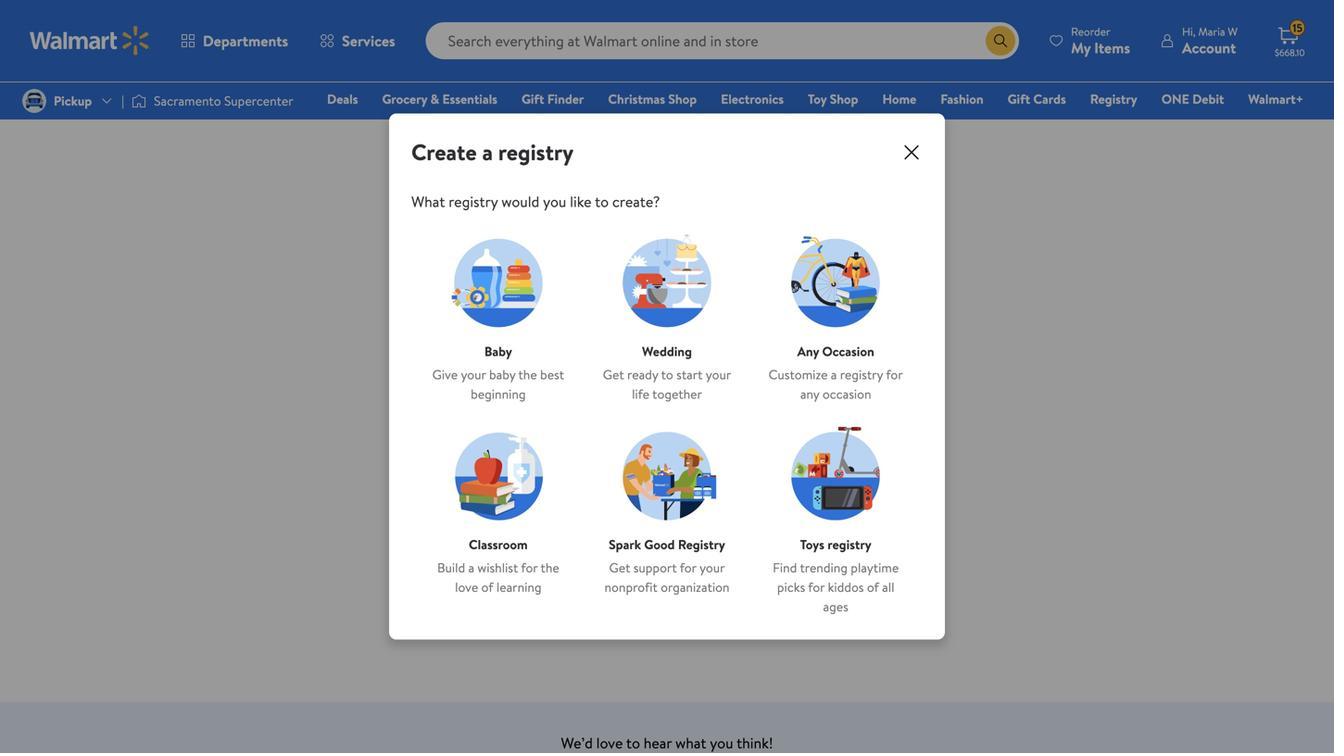Task type: describe. For each thing, give the bounding box(es) containing it.
electronics link
[[713, 89, 792, 109]]

home link
[[874, 89, 925, 109]]

easy
[[562, 496, 590, 517]]

christmas shop
[[608, 90, 697, 108]]

shop for toy shop
[[830, 90, 859, 108]]

registries
[[238, 64, 294, 82]]

wedding get ready to start your life together
[[603, 342, 731, 403]]

kiddos
[[828, 578, 864, 596]]

0 vertical spatial registry
[[1090, 90, 1138, 108]]

beginning
[[471, 385, 526, 403]]

gift
[[800, 496, 823, 517]]

more
[[624, 599, 654, 617]]

what registry would you like to create?
[[411, 191, 660, 212]]

make it easy for everyone to find the perfect gift
[[511, 496, 823, 517]]

trending
[[800, 559, 848, 577]]

support
[[634, 559, 677, 577]]

what
[[411, 191, 445, 212]]

best
[[540, 366, 564, 384]]

debit
[[1193, 90, 1224, 108]]

of inside classroom build a wishlist for the love of learning
[[481, 578, 493, 596]]

the inside classroom build a wishlist for the love of learning
[[541, 559, 559, 577]]

registry inside toys registry find trending playtime picks for kiddos of all ages
[[828, 536, 872, 554]]

love
[[455, 578, 478, 596]]

create inside dialog
[[411, 137, 477, 168]]

registry inside any occasion customize a registry for any occasion
[[840, 366, 883, 384]]

gift for gift finder
[[522, 90, 544, 108]]

ages
[[823, 598, 849, 616]]

registry right what on the left top of the page
[[449, 191, 498, 212]]

deals link
[[319, 89, 366, 109]]

a down 'essentials'
[[482, 137, 493, 168]]

for inside toys registry find trending playtime picks for kiddos of all ages
[[808, 578, 825, 596]]

you
[[543, 191, 567, 212]]

registry up the what registry would you like to create? at the left of the page
[[498, 137, 574, 168]]

walmart+ link
[[1240, 89, 1312, 109]]

fashion link
[[932, 89, 992, 109]]

gift for gift cards
[[1008, 90, 1031, 108]]

lists
[[183, 64, 208, 82]]

good
[[644, 536, 675, 554]]

for inside classroom build a wishlist for the love of learning
[[521, 559, 538, 577]]

create?
[[612, 191, 660, 212]]

baby
[[485, 342, 512, 360]]

grocery & essentials link
[[374, 89, 506, 109]]

registries
[[692, 599, 744, 617]]

find inside button
[[522, 550, 554, 573]]

organization
[[661, 578, 730, 596]]

picks
[[777, 578, 805, 596]]

one debit link
[[1153, 89, 1233, 109]]

Walmart Site-Wide search field
[[426, 22, 1019, 59]]

about
[[657, 599, 689, 617]]

nonprofit
[[605, 578, 658, 596]]

a inside button
[[752, 550, 760, 573]]

occasion
[[823, 385, 872, 403]]

toy
[[808, 90, 827, 108]]

essentials
[[442, 90, 498, 108]]

any
[[800, 385, 820, 403]]

find a registry button
[[489, 540, 660, 584]]

baby
[[489, 366, 516, 384]]

gift cards
[[1008, 90, 1066, 108]]

your inside baby give your baby the best beginning
[[461, 366, 486, 384]]

christmas
[[608, 90, 665, 108]]

registries link
[[223, 51, 308, 96]]

get inside spark good registry get support for your nonprofit organization
[[609, 559, 631, 577]]

learning
[[497, 578, 542, 596]]

ready
[[627, 366, 658, 384]]

one debit
[[1162, 90, 1224, 108]]

of inside toys registry find trending playtime picks for kiddos of all ages
[[867, 578, 879, 596]]

find
[[696, 496, 721, 517]]

classroom
[[469, 536, 528, 554]]

create inside button
[[699, 550, 748, 573]]

playtime
[[851, 559, 899, 577]]

your inside spark good registry get support for your nonprofit organization
[[700, 559, 725, 577]]

would
[[502, 191, 540, 212]]

registry inside spark good registry get support for your nonprofit organization
[[678, 536, 725, 554]]

baby give your baby the best beginning
[[432, 342, 564, 403]]

perfect
[[749, 496, 797, 517]]

for inside any occasion customize a registry for any occasion
[[886, 366, 903, 384]]

a inside button
[[558, 550, 566, 573]]

spark
[[609, 536, 641, 554]]

create a registry button
[[675, 540, 846, 584]]

build
[[437, 559, 465, 577]]

finder
[[547, 90, 584, 108]]

reorder link
[[93, 51, 168, 96]]



Task type: locate. For each thing, give the bounding box(es) containing it.
create up organization
[[699, 550, 748, 573]]

all
[[882, 578, 895, 596]]

shop right toy
[[830, 90, 859, 108]]

customize
[[769, 366, 828, 384]]

1 horizontal spatial registry
[[1090, 90, 1138, 108]]

$668.10
[[1275, 46, 1305, 59]]

0 vertical spatial create a registry
[[411, 137, 574, 168]]

reorder
[[107, 64, 153, 82]]

for
[[886, 366, 903, 384], [593, 496, 612, 517], [521, 559, 538, 577], [680, 559, 697, 577], [808, 578, 825, 596]]

the right find
[[724, 496, 745, 517]]

walmart+
[[1249, 90, 1304, 108]]

it
[[549, 496, 558, 517]]

&
[[431, 90, 439, 108]]

wedding
[[642, 342, 692, 360]]

registry up nonprofit
[[570, 550, 627, 573]]

to right like
[[595, 191, 609, 212]]

a down it
[[558, 550, 566, 573]]

life
[[632, 385, 650, 403]]

registry
[[1090, 90, 1138, 108], [678, 536, 725, 554]]

the up 'learning'
[[541, 559, 559, 577]]

deals
[[327, 90, 358, 108]]

gift finder
[[522, 90, 584, 108]]

2 of from the left
[[867, 578, 879, 596]]

1 gift from the left
[[522, 90, 544, 108]]

create a registry dialog
[[389, 114, 945, 640]]

cards
[[1034, 90, 1066, 108]]

0 horizontal spatial gift
[[522, 90, 544, 108]]

find up "picks"
[[773, 559, 797, 577]]

0 horizontal spatial registry
[[678, 536, 725, 554]]

toy shop
[[808, 90, 859, 108]]

to left find
[[678, 496, 692, 517]]

1 vertical spatial get
[[609, 559, 631, 577]]

gift
[[522, 90, 544, 108], [1008, 90, 1031, 108]]

registry up playtime on the right of the page
[[828, 536, 872, 554]]

the inside baby give your baby the best beginning
[[518, 366, 537, 384]]

together
[[653, 385, 702, 403]]

shop
[[668, 90, 697, 108], [830, 90, 859, 108]]

0 vertical spatial get
[[603, 366, 624, 384]]

christmas shop link
[[600, 89, 705, 109]]

find
[[522, 550, 554, 573], [773, 559, 797, 577]]

get up nonprofit
[[609, 559, 631, 577]]

wishlist
[[478, 559, 518, 577]]

walmart image
[[30, 26, 150, 56]]

get inside wedding get ready to start your life together
[[603, 366, 624, 384]]

find a registry
[[522, 550, 627, 573]]

2 horizontal spatial the
[[724, 496, 745, 517]]

0 horizontal spatial to
[[595, 191, 609, 212]]

grocery
[[382, 90, 427, 108]]

registry up occasion
[[840, 366, 883, 384]]

your up organization
[[700, 559, 725, 577]]

1 vertical spatial create
[[699, 550, 748, 573]]

like
[[570, 191, 592, 212]]

0 vertical spatial create
[[411, 137, 477, 168]]

gift cards link
[[1000, 89, 1075, 109]]

your
[[461, 366, 486, 384], [706, 366, 731, 384], [700, 559, 725, 577]]

for inside spark good registry get support for your nonprofit organization
[[680, 559, 697, 577]]

of left the all
[[867, 578, 879, 596]]

create a registry up "picks"
[[699, 550, 821, 573]]

15
[[1293, 20, 1303, 36]]

toy shop link
[[800, 89, 867, 109]]

start
[[677, 366, 703, 384]]

registry up "picks"
[[764, 550, 821, 573]]

Search search field
[[426, 22, 1019, 59]]

get left 'ready' at left
[[603, 366, 624, 384]]

a inside any occasion customize a registry for any occasion
[[831, 366, 837, 384]]

0 horizontal spatial the
[[518, 366, 537, 384]]

registry down find
[[678, 536, 725, 554]]

gift finder link
[[513, 89, 592, 109]]

electronics
[[721, 90, 784, 108]]

home
[[883, 90, 917, 108]]

make
[[511, 496, 546, 517]]

1 horizontal spatial find
[[773, 559, 797, 577]]

one
[[1162, 90, 1190, 108]]

create a registry up would
[[411, 137, 574, 168]]

lists link
[[168, 51, 223, 96]]

create up what on the left top of the page
[[411, 137, 477, 168]]

1 horizontal spatial create a registry
[[699, 550, 821, 573]]

any occasion customize a registry for any occasion
[[769, 342, 903, 403]]

classroom build a wishlist for the love of learning
[[437, 536, 559, 596]]

your inside wedding get ready to start your life together
[[706, 366, 731, 384]]

2 vertical spatial the
[[541, 559, 559, 577]]

0 horizontal spatial shop
[[668, 90, 697, 108]]

to inside wedding get ready to start your life together
[[661, 366, 673, 384]]

create a registry inside create a registry dialog
[[411, 137, 574, 168]]

1 horizontal spatial shop
[[830, 90, 859, 108]]

1 vertical spatial create a registry
[[699, 550, 821, 573]]

shop right christmas
[[668, 90, 697, 108]]

the
[[518, 366, 537, 384], [724, 496, 745, 517], [541, 559, 559, 577]]

a down perfect
[[752, 550, 760, 573]]

2 vertical spatial to
[[678, 496, 692, 517]]

create a registry
[[411, 137, 574, 168], [699, 550, 821, 573]]

0 vertical spatial to
[[595, 191, 609, 212]]

get
[[603, 366, 624, 384], [609, 559, 631, 577]]

2 shop from the left
[[830, 90, 859, 108]]

learn more about registries
[[590, 599, 744, 617]]

fashion
[[941, 90, 984, 108]]

your right give
[[461, 366, 486, 384]]

a inside classroom build a wishlist for the love of learning
[[468, 559, 475, 577]]

1 vertical spatial registry
[[678, 536, 725, 554]]

0 horizontal spatial find
[[522, 550, 554, 573]]

give
[[432, 366, 458, 384]]

to up together
[[661, 366, 673, 384]]

1 shop from the left
[[668, 90, 697, 108]]

learn
[[590, 599, 621, 617]]

close dialog image
[[901, 141, 923, 164]]

grocery & essentials
[[382, 90, 498, 108]]

to
[[595, 191, 609, 212], [661, 366, 673, 384], [678, 496, 692, 517]]

1 vertical spatial the
[[724, 496, 745, 517]]

a up occasion
[[831, 366, 837, 384]]

1 horizontal spatial create
[[699, 550, 748, 573]]

create
[[411, 137, 477, 168], [699, 550, 748, 573]]

1 horizontal spatial the
[[541, 559, 559, 577]]

gift left finder
[[522, 90, 544, 108]]

your right start
[[706, 366, 731, 384]]

of
[[481, 578, 493, 596], [867, 578, 879, 596]]

occasion
[[822, 342, 875, 360]]

any
[[798, 342, 819, 360]]

0 horizontal spatial create a registry
[[411, 137, 574, 168]]

registry
[[498, 137, 574, 168], [449, 191, 498, 212], [840, 366, 883, 384], [828, 536, 872, 554], [570, 550, 627, 573], [764, 550, 821, 573]]

spark good registry get support for your nonprofit organization
[[605, 536, 730, 596]]

toys
[[800, 536, 825, 554]]

registry left one
[[1090, 90, 1138, 108]]

0 horizontal spatial create
[[411, 137, 477, 168]]

registry inside button
[[764, 550, 821, 573]]

1 horizontal spatial to
[[661, 366, 673, 384]]

2 gift from the left
[[1008, 90, 1031, 108]]

0 horizontal spatial of
[[481, 578, 493, 596]]

0 vertical spatial the
[[518, 366, 537, 384]]

1 horizontal spatial of
[[867, 578, 879, 596]]

to for like
[[595, 191, 609, 212]]

gift left cards
[[1008, 90, 1031, 108]]

the left the best
[[518, 366, 537, 384]]

2 horizontal spatial to
[[678, 496, 692, 517]]

to for everyone
[[678, 496, 692, 517]]

everyone
[[616, 496, 675, 517]]

toys registry find trending playtime picks for kiddos of all ages
[[773, 536, 899, 616]]

a up love
[[468, 559, 475, 577]]

registry link
[[1082, 89, 1146, 109]]

of right love
[[481, 578, 493, 596]]

create a registry inside the create a registry button
[[699, 550, 821, 573]]

1 vertical spatial to
[[661, 366, 673, 384]]

1 horizontal spatial gift
[[1008, 90, 1031, 108]]

registry inside button
[[570, 550, 627, 573]]

find inside toys registry find trending playtime picks for kiddos of all ages
[[773, 559, 797, 577]]

shop for christmas shop
[[668, 90, 697, 108]]

1 of from the left
[[481, 578, 493, 596]]

find up 'learning'
[[522, 550, 554, 573]]



Task type: vqa. For each thing, say whether or not it's contained in the screenshot.
Gift Cards's Gift
yes



